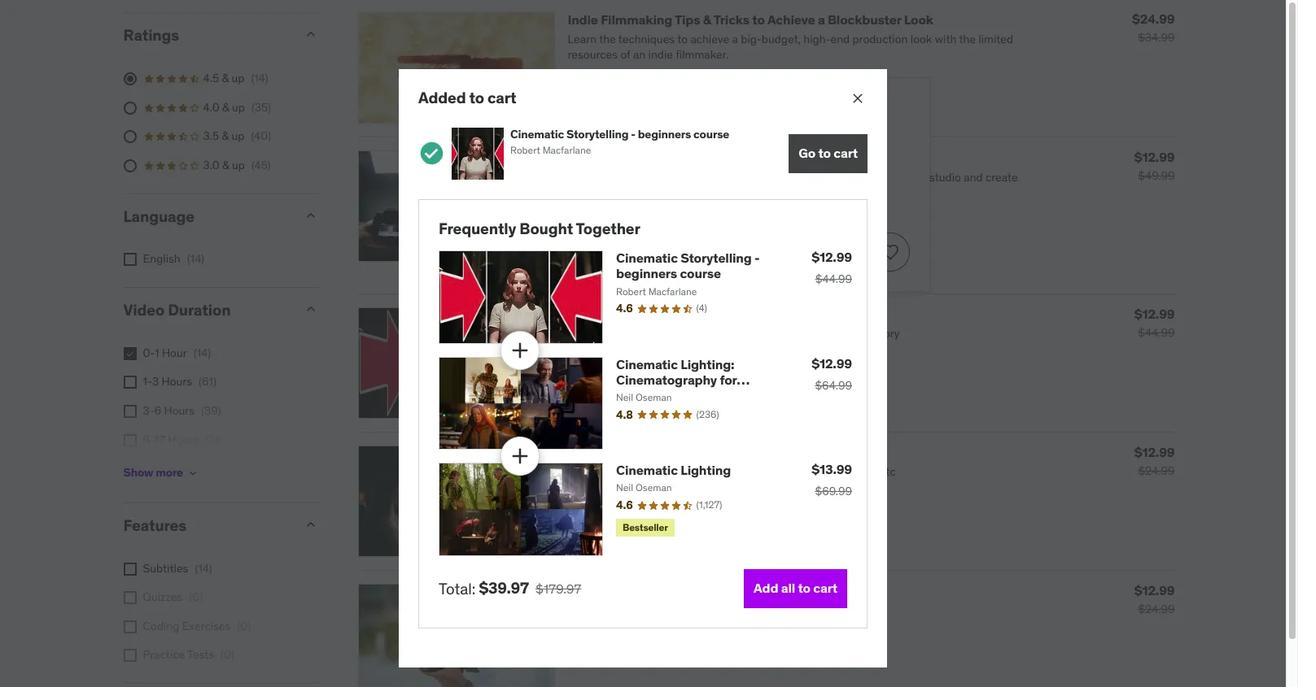 Task type: locate. For each thing, give the bounding box(es) containing it.
storytelling up filmmakers on the top
[[632, 306, 703, 323]]

$44.99
[[815, 272, 852, 287], [1138, 325, 1175, 340]]

2 vertical spatial small image
[[302, 301, 319, 317]]

0 horizontal spatial -
[[631, 127, 636, 141]]

(14) right hour at the left bottom
[[193, 346, 211, 360]]

go down the 'what'
[[714, 243, 731, 260]]

1 vertical spatial macfarlane
[[648, 285, 697, 298]]

film
[[714, 123, 733, 138], [783, 146, 802, 160]]

cinematic storytelling - beginners course link down the used
[[616, 250, 760, 282]]

1 vertical spatial robert
[[616, 285, 646, 298]]

robert
[[510, 144, 540, 157], [616, 285, 646, 298], [568, 345, 598, 358]]

1 horizontal spatial go to cart
[[799, 145, 858, 161]]

oseman down cinematic lighting link
[[636, 482, 672, 494]]

course
[[694, 127, 729, 141], [680, 266, 721, 282], [778, 306, 819, 323]]

cart down why
[[834, 145, 858, 161]]

course up breakdown
[[694, 127, 729, 141]]

be
[[649, 146, 663, 160]]

0 vertical spatial go to cart button
[[789, 134, 868, 173]]

3 small image from the top
[[302, 301, 319, 317]]

2 horizontal spatial robert
[[616, 285, 646, 298]]

macfarlane
[[543, 144, 591, 157], [648, 285, 697, 298], [600, 345, 649, 358]]

to inside be able to breakdown any film into individual techniques
[[690, 146, 700, 160]]

cinematic storytelling - beginners course link inside added to cart dialog
[[616, 250, 760, 282]]

3 xsmall image from the top
[[123, 650, 136, 663]]

0 horizontal spatial robert
[[510, 144, 540, 157]]

0 vertical spatial 4.6
[[616, 302, 633, 316]]

4.6 for cinematic storytelling - beginners course
[[616, 302, 633, 316]]

to
[[469, 87, 484, 107], [818, 145, 831, 161], [690, 146, 700, 160], [734, 243, 746, 260], [843, 326, 853, 341], [798, 580, 811, 597]]

cinematic up 8 lectures
[[616, 356, 678, 373]]

1 vertical spatial how
[[599, 326, 620, 341]]

0 vertical spatial 4 reviews element
[[696, 302, 707, 316]]

0 horizontal spatial $12.99 $44.99
[[812, 249, 852, 287]]

1 horizontal spatial (0)
[[221, 648, 234, 663]]

neil inside cinematic lighting neil oseman
[[616, 482, 633, 494]]

0 vertical spatial $12.99 $44.99
[[812, 249, 852, 287]]

added to cart dialog
[[399, 69, 887, 668]]

2 vertical spatial 4.6
[[616, 498, 633, 513]]

oseman
[[636, 392, 672, 404], [636, 482, 672, 494]]

- inside cinematic storytelling - beginners course learn how filmmakers choose the best camera angles to tell story robert macfarlane
[[706, 306, 711, 323]]

xsmall image right more
[[186, 467, 199, 480]]

neil down 'mins'
[[616, 392, 633, 404]]

cinematic storytelling - beginners course link for robert macfarlane
[[616, 250, 760, 282]]

2 horizontal spatial -
[[755, 250, 760, 266]]

4 reviews element up 8 lectures
[[648, 362, 659, 376]]

xsmall image
[[623, 123, 636, 139], [623, 184, 636, 200], [123, 253, 136, 266], [123, 376, 136, 389], [123, 405, 136, 418], [123, 434, 136, 447], [186, 467, 199, 480], [123, 563, 136, 576], [123, 592, 136, 605]]

& right 4.0
[[222, 100, 229, 115]]

2 vertical spatial xsmall image
[[123, 650, 136, 663]]

small image for ratings
[[302, 26, 319, 43]]

0 vertical spatial neil
[[616, 392, 633, 404]]

1 vertical spatial go
[[714, 243, 731, 260]]

1 horizontal spatial 4 reviews element
[[696, 302, 707, 316]]

0 vertical spatial (4)
[[696, 302, 707, 315]]

1 vertical spatial oseman
[[636, 482, 672, 494]]

hours
[[162, 375, 192, 389], [164, 404, 195, 418], [168, 433, 198, 447], [163, 462, 194, 476]]

cinematic up learn
[[568, 306, 629, 323]]

1 vertical spatial small image
[[302, 207, 319, 223]]

xsmall image
[[123, 347, 136, 360], [123, 621, 136, 634], [123, 650, 136, 663]]

hours right '3'
[[162, 375, 192, 389]]

cinematic
[[739, 184, 789, 199]]

(4) up 8 lectures
[[648, 362, 659, 375]]

added to cart
[[418, 87, 516, 107]]

0 vertical spatial (0)
[[189, 590, 203, 605]]

0 horizontal spatial $44.99
[[815, 272, 852, 287]]

macfarlane down filmmakers on the top
[[600, 345, 649, 358]]

1 vertical spatial go to cart
[[714, 243, 773, 260]]

xsmall image left the 'english'
[[123, 253, 136, 266]]

film left tells
[[714, 123, 733, 138]]

up left (40)
[[232, 129, 244, 144]]

0 vertical spatial cinematic storytelling - beginners course link
[[616, 250, 760, 282]]

beginners up best
[[714, 306, 775, 323]]

(39)
[[201, 404, 221, 418]]

hours for 6-17 hours
[[168, 433, 198, 447]]

cart
[[488, 87, 516, 107], [834, 145, 858, 161], [749, 243, 773, 260], [813, 580, 838, 597]]

course up choose
[[680, 266, 721, 282]]

robert up filmmakers on the top
[[616, 285, 646, 298]]

macfarlane up filmmakers on the top
[[648, 285, 697, 298]]

4 reviews element up choose
[[696, 302, 707, 316]]

show more
[[123, 466, 183, 480]]

show
[[123, 466, 153, 480]]

bought
[[520, 219, 573, 238]]

4.6 up filmmakers on the top
[[616, 302, 633, 316]]

0 horizontal spatial film
[[714, 123, 733, 138]]

total: $39.97 $179.97
[[439, 579, 581, 599]]

to left tell
[[843, 326, 853, 341]]

(61)
[[199, 375, 217, 389]]

add
[[754, 580, 778, 597]]

cinematic storytelling - beginners course link up choose
[[568, 306, 819, 323]]

2 small image from the top
[[302, 207, 319, 223]]

& right 3.5
[[222, 129, 229, 144]]

1127 reviews element
[[696, 499, 722, 513]]

0 vertical spatial how
[[690, 123, 711, 138]]

0 horizontal spatial 4 reviews element
[[648, 362, 659, 376]]

1 vertical spatial (4)
[[648, 362, 659, 375]]

0 vertical spatial small image
[[302, 26, 319, 43]]

hours right 17
[[168, 433, 198, 447]]

1 vertical spatial neil
[[616, 482, 633, 494]]

- left identify
[[631, 127, 636, 141]]

how right learn
[[599, 326, 620, 341]]

for
[[720, 372, 737, 388]]

0 vertical spatial robert
[[510, 144, 540, 157]]

$64.99
[[815, 378, 852, 393]]

total:
[[439, 579, 476, 599]]

cinematic storytelling - beginners course robert macfarlane
[[510, 127, 729, 157], [616, 250, 760, 298]]

(4) up choose
[[696, 302, 707, 315]]

frequently
[[439, 219, 516, 238]]

cinematic storytelling - beginners course robert macfarlane up techniques
[[510, 127, 729, 157]]

cinematic storytelling - beginners course robert macfarlane up choose
[[616, 250, 760, 298]]

story
[[874, 326, 900, 341]]

filmmakers
[[623, 326, 680, 341]]

0 vertical spatial -
[[631, 127, 636, 141]]

1 vertical spatial $12.99
[[1134, 306, 1175, 322]]

language
[[791, 184, 838, 199]]

1 vertical spatial (0)
[[237, 619, 251, 634]]

robert right cinematic storytelling - beginners course image
[[510, 144, 540, 157]]

0 horizontal spatial go to cart
[[714, 243, 773, 260]]

go down and
[[799, 145, 816, 161]]

0 horizontal spatial (0)
[[189, 590, 203, 605]]

236 reviews element
[[696, 409, 719, 422]]

to right all
[[798, 580, 811, 597]]

storytelling
[[567, 127, 629, 141], [681, 250, 752, 266], [632, 306, 703, 323]]

how right identify
[[690, 123, 711, 138]]

go
[[799, 145, 816, 161], [714, 243, 731, 260]]

robert down learn
[[568, 345, 598, 358]]

go to cart down "understand what cinematic language has been used"
[[714, 243, 773, 260]]

go to cart button
[[789, 134, 868, 173], [623, 232, 864, 271]]

cinematic inside cinematic lighting: cinematography for drama
[[616, 356, 678, 373]]

cinematic lighting: cinematography for drama
[[616, 356, 737, 404]]

17+
[[143, 462, 161, 476]]

xsmall image left identify
[[623, 123, 636, 139]]

cinematic storytelling - beginners course link
[[616, 250, 760, 282], [568, 306, 819, 323]]

0 horizontal spatial (4)
[[648, 362, 659, 375]]

macfarlane inside cinematic storytelling - beginners course learn how filmmakers choose the best camera angles to tell story robert macfarlane
[[600, 345, 649, 358]]

0 vertical spatial cinematic storytelling - beginners course robert macfarlane
[[510, 127, 729, 157]]

1-
[[143, 375, 152, 389]]

2 vertical spatial robert
[[568, 345, 598, 358]]

0 vertical spatial storytelling
[[567, 127, 629, 141]]

identify how film tells stories and why
[[649, 123, 839, 138]]

small image
[[302, 26, 319, 43], [302, 207, 319, 223], [302, 301, 319, 317]]

0 vertical spatial go
[[799, 145, 816, 161]]

lectures
[[641, 379, 676, 391]]

go to cart inside added to cart dialog
[[799, 145, 858, 161]]

storytelling down the 'what'
[[681, 250, 752, 266]]

individual
[[827, 146, 875, 160]]

course up camera in the top right of the page
[[778, 306, 819, 323]]

1 vertical spatial go to cart button
[[623, 232, 864, 271]]

able
[[666, 146, 688, 160]]

4.6 up bestseller
[[616, 498, 633, 513]]

subtitles (14)
[[143, 561, 212, 576]]

0 horizontal spatial go
[[714, 243, 731, 260]]

go to cart down why
[[799, 145, 858, 161]]

together
[[576, 219, 640, 238]]

2 vertical spatial macfarlane
[[600, 345, 649, 358]]

$12.99 for cinematic storytelling - beginners course
[[812, 249, 852, 266]]

2 vertical spatial storytelling
[[632, 306, 703, 323]]

go to cart button up language on the right top
[[789, 134, 868, 173]]

1 vertical spatial beginners
[[616, 266, 677, 282]]

hours right '6'
[[164, 404, 195, 418]]

cinematic lighting link
[[616, 463, 731, 479]]

& for 3.0
[[222, 158, 229, 173]]

- up choose
[[706, 306, 711, 323]]

1 horizontal spatial -
[[706, 306, 711, 323]]

1 neil from the top
[[616, 392, 633, 404]]

17+ hours
[[143, 462, 194, 476]]

0 vertical spatial $12.99
[[812, 249, 852, 266]]

0 vertical spatial go to cart
[[799, 145, 858, 161]]

up right "4.5"
[[232, 71, 244, 86]]

2 vertical spatial beginners
[[714, 306, 775, 323]]

1 vertical spatial film
[[783, 146, 802, 160]]

(31)
[[205, 433, 222, 447]]

up left (35)
[[232, 100, 245, 115]]

1 xsmall image from the top
[[123, 347, 136, 360]]

17
[[154, 433, 165, 447]]

35
[[568, 379, 579, 391]]

to right added
[[469, 87, 484, 107]]

english (14)
[[143, 252, 204, 266]]

2 neil from the top
[[616, 482, 633, 494]]

4.0
[[203, 100, 219, 115]]

bestseller
[[623, 522, 668, 534]]

up left (45)
[[232, 158, 245, 173]]

how
[[690, 123, 711, 138], [599, 326, 620, 341]]

xsmall image left the subtitles
[[123, 563, 136, 576]]

0 horizontal spatial how
[[599, 326, 620, 341]]

1 vertical spatial cinematic storytelling - beginners course link
[[568, 306, 819, 323]]

neil up bestseller
[[616, 482, 633, 494]]

$179.97
[[536, 581, 581, 597]]

1 vertical spatial 4 reviews element
[[648, 362, 659, 376]]

4 reviews element
[[696, 302, 707, 316], [648, 362, 659, 376]]

add all to cart
[[754, 580, 838, 597]]

4.0 & up (35)
[[203, 100, 271, 115]]

1 horizontal spatial robert
[[568, 345, 598, 358]]

what
[[712, 184, 736, 199]]

(35)
[[251, 100, 271, 115]]

1 vertical spatial $44.99
[[1138, 325, 1175, 340]]

& right 3.0
[[222, 158, 229, 173]]

beginners
[[638, 127, 691, 141], [616, 266, 677, 282], [714, 306, 775, 323]]

understand what cinematic language has been used
[[649, 184, 887, 215]]

1 vertical spatial 4.6
[[568, 361, 584, 376]]

beginners inside cinematic storytelling - beginners course learn how filmmakers choose the best camera angles to tell story robert macfarlane
[[714, 306, 775, 323]]

1 small image from the top
[[302, 26, 319, 43]]

0 vertical spatial $44.99
[[815, 272, 852, 287]]

to right able
[[690, 146, 700, 160]]

1 vertical spatial xsmall image
[[123, 621, 136, 634]]

6
[[154, 404, 161, 418]]

& right "4.5"
[[222, 71, 229, 86]]

2 vertical spatial course
[[778, 306, 819, 323]]

wishlist image
[[880, 242, 900, 262]]

1 horizontal spatial (4)
[[696, 302, 707, 315]]

2 oseman from the top
[[636, 482, 672, 494]]

1 horizontal spatial film
[[783, 146, 802, 160]]

go to cart button down "understand what cinematic language has been used"
[[623, 232, 864, 271]]

storytelling left identify
[[567, 127, 629, 141]]

0 vertical spatial oseman
[[636, 392, 672, 404]]

cinematic
[[510, 127, 564, 141], [616, 250, 678, 266], [568, 306, 629, 323], [616, 356, 678, 373], [616, 463, 678, 479]]

(0)
[[189, 590, 203, 605], [237, 619, 251, 634], [221, 648, 234, 663]]

(1,127)
[[696, 499, 722, 511]]

oseman down 8 lectures
[[636, 392, 672, 404]]

macfarlane up bought at top
[[543, 144, 591, 157]]

mins
[[603, 379, 624, 391]]

2 vertical spatial $12.99
[[812, 356, 852, 372]]

all
[[781, 580, 795, 597]]

close modal image
[[850, 90, 866, 106]]

3
[[152, 375, 159, 389]]

hours right 17+
[[163, 462, 194, 476]]

up for 4.0 & up
[[232, 100, 245, 115]]

1 horizontal spatial how
[[690, 123, 711, 138]]

$39.97
[[479, 579, 529, 598]]

cinematic inside cinematic lighting neil oseman
[[616, 463, 678, 479]]

the
[[722, 326, 738, 341]]

1 horizontal spatial $12.99 $44.99
[[1134, 306, 1175, 340]]

cinematic up bestseller
[[616, 463, 678, 479]]

film right the any
[[783, 146, 802, 160]]

$12.99 $64.99
[[812, 356, 852, 393]]

4.6 up "35"
[[568, 361, 584, 376]]

xsmall image inside the show more button
[[186, 467, 199, 480]]

english
[[143, 252, 180, 266]]

cart right all
[[813, 580, 838, 597]]

(14) right the subtitles
[[195, 561, 212, 576]]

beginners down the "together"
[[616, 266, 677, 282]]

beginners up "be"
[[638, 127, 691, 141]]

2 vertical spatial -
[[706, 306, 711, 323]]

1 horizontal spatial go
[[799, 145, 816, 161]]

&
[[222, 71, 229, 86], [222, 100, 229, 115], [222, 129, 229, 144], [222, 158, 229, 173]]

video duration button
[[123, 300, 289, 320]]

0 vertical spatial xsmall image
[[123, 347, 136, 360]]

3.0
[[203, 158, 219, 173]]

- down "understand what cinematic language has been used"
[[755, 250, 760, 266]]

4.5 & up (14)
[[203, 71, 268, 86]]

up for 3.0 & up
[[232, 158, 245, 173]]



Task type: vqa. For each thing, say whether or not it's contained in the screenshot.
+
no



Task type: describe. For each thing, give the bounding box(es) containing it.
cinematic storytelling - beginners course image
[[452, 127, 504, 179]]

small image
[[302, 517, 319, 533]]

angles
[[807, 326, 840, 341]]

1 vertical spatial cinematic storytelling - beginners course robert macfarlane
[[616, 250, 760, 298]]

best
[[741, 326, 764, 341]]

and
[[797, 123, 816, 138]]

xsmall image left 1-
[[123, 376, 136, 389]]

be able to breakdown any film into individual techniques
[[649, 146, 875, 176]]

to inside cinematic storytelling - beginners course learn how filmmakers choose the best camera angles to tell story robert macfarlane
[[843, 326, 853, 341]]

1 vertical spatial $12.99 $44.99
[[1134, 306, 1175, 340]]

any
[[762, 146, 780, 160]]

1 horizontal spatial $44.99
[[1138, 325, 1175, 340]]

0-
[[143, 346, 155, 360]]

why
[[818, 123, 839, 138]]

1 vertical spatial -
[[755, 250, 760, 266]]

cinematic inside cinematic storytelling - beginners course learn how filmmakers choose the best camera angles to tell story robert macfarlane
[[568, 306, 629, 323]]

stories
[[759, 123, 794, 138]]

hour
[[162, 346, 187, 360]]

cinematic down the "together"
[[616, 250, 678, 266]]

3-
[[143, 404, 154, 418]]

drama
[[616, 388, 656, 404]]

been
[[862, 184, 887, 199]]

neil oseman
[[616, 392, 672, 404]]

robert inside cinematic storytelling - beginners course learn how filmmakers choose the best camera angles to tell story robert macfarlane
[[568, 345, 598, 358]]

& for 4.5
[[222, 71, 229, 86]]

0 vertical spatial macfarlane
[[543, 144, 591, 157]]

0 vertical spatial course
[[694, 127, 729, 141]]

(14) up (35)
[[251, 71, 268, 86]]

$44.99 inside added to cart dialog
[[815, 272, 852, 287]]

xsmall image left 6-
[[123, 434, 136, 447]]

small image for language
[[302, 207, 319, 223]]

cart inside the 'add all to cart' button
[[813, 580, 838, 597]]

cinematic storytelling - beginners course link for learn how filmmakers choose the best camera angles to tell story
[[568, 306, 819, 323]]

to down why
[[818, 145, 831, 161]]

3.5 & up (40)
[[203, 129, 271, 144]]

1 oseman from the top
[[636, 392, 672, 404]]

used
[[649, 200, 674, 215]]

cinematic lighting: cinematography for drama link
[[616, 356, 750, 404]]

(236)
[[696, 409, 719, 421]]

0-1 hour (14)
[[143, 346, 211, 360]]

more
[[156, 466, 183, 480]]

tell
[[856, 326, 872, 341]]

$69.99
[[815, 485, 852, 499]]

cinematic lighting neil oseman
[[616, 463, 731, 494]]

& for 4.0
[[222, 100, 229, 115]]

video duration
[[123, 300, 231, 320]]

$13.99 $69.99
[[812, 462, 852, 499]]

lighting:
[[681, 356, 735, 373]]

total
[[581, 379, 601, 391]]

1 vertical spatial storytelling
[[681, 250, 752, 266]]

3.5
[[203, 129, 219, 144]]

camera
[[766, 326, 804, 341]]

has
[[841, 184, 859, 199]]

cart down "understand what cinematic language has been used"
[[749, 243, 773, 260]]

beginner
[[684, 379, 724, 391]]

xsmall image left the used
[[623, 184, 636, 200]]

1 vertical spatial course
[[680, 266, 721, 282]]

35 total mins
[[568, 379, 624, 391]]

learn
[[568, 326, 597, 341]]

oseman inside cinematic lighting neil oseman
[[636, 482, 672, 494]]

2 xsmall image from the top
[[123, 621, 136, 634]]

ratings button
[[123, 26, 289, 45]]

1-3 hours (61)
[[143, 375, 217, 389]]

4.6 for cinematic lighting
[[616, 498, 633, 513]]

4 reviews element inside added to cart dialog
[[696, 302, 707, 316]]

cinematic storytelling - beginners course learn how filmmakers choose the best camera angles to tell story robert macfarlane
[[568, 306, 900, 358]]

go to cart button inside added to cart dialog
[[789, 134, 868, 173]]

duration
[[168, 300, 231, 320]]

8
[[633, 379, 639, 391]]

choose
[[682, 326, 719, 341]]

& for 3.5
[[222, 129, 229, 144]]

techniques
[[649, 162, 705, 176]]

hours for 1-3 hours
[[162, 375, 192, 389]]

xsmall image down features
[[123, 592, 136, 605]]

language button
[[123, 206, 289, 226]]

show more button
[[123, 457, 199, 490]]

cinematography
[[616, 372, 717, 388]]

to down "understand what cinematic language has been used"
[[734, 243, 746, 260]]

(14) right the 'english'
[[187, 252, 204, 266]]

breakdown
[[703, 146, 760, 160]]

to inside button
[[798, 580, 811, 597]]

0 vertical spatial beginners
[[638, 127, 691, 141]]

into
[[805, 146, 824, 160]]

$12.99 $44.99 inside added to cart dialog
[[812, 249, 852, 287]]

ratings
[[123, 26, 179, 45]]

xsmall image left 3- on the left of page
[[123, 405, 136, 418]]

features button
[[123, 516, 289, 535]]

film inside be able to breakdown any film into individual techniques
[[783, 146, 802, 160]]

storytelling inside cinematic storytelling - beginners course learn how filmmakers choose the best camera angles to tell story robert macfarlane
[[632, 306, 703, 323]]

lighting
[[681, 463, 731, 479]]

$12.99 for cinematic lighting: cinematography for drama
[[812, 356, 852, 372]]

video
[[123, 300, 165, 320]]

(45)
[[251, 158, 271, 173]]

understand
[[649, 184, 709, 199]]

0 vertical spatial film
[[714, 123, 733, 138]]

identify
[[649, 123, 687, 138]]

up for 3.5 & up
[[232, 129, 244, 144]]

go inside added to cart dialog
[[799, 145, 816, 161]]

3-6 hours (39)
[[143, 404, 221, 418]]

added
[[418, 87, 466, 107]]

features
[[123, 516, 186, 535]]

small image for video duration
[[302, 301, 319, 317]]

4.8
[[616, 408, 633, 422]]

2 horizontal spatial (0)
[[237, 619, 251, 634]]

tells
[[735, 123, 757, 138]]

(40)
[[251, 129, 271, 144]]

language
[[123, 206, 194, 226]]

course inside cinematic storytelling - beginners course learn how filmmakers choose the best camera angles to tell story robert macfarlane
[[778, 306, 819, 323]]

$13.99
[[812, 462, 852, 478]]

2 vertical spatial (0)
[[221, 648, 234, 663]]

how inside cinematic storytelling - beginners course learn how filmmakers choose the best camera angles to tell story robert macfarlane
[[599, 326, 620, 341]]

6-17 hours (31)
[[143, 433, 222, 447]]

4.5
[[203, 71, 219, 86]]

6-
[[143, 433, 154, 447]]

cart right added
[[488, 87, 516, 107]]

up for 4.5 & up
[[232, 71, 244, 86]]

(4) inside added to cart dialog
[[696, 302, 707, 315]]

hours for 3-6 hours
[[164, 404, 195, 418]]

cinematic right cinematic storytelling - beginners course image
[[510, 127, 564, 141]]

1
[[155, 346, 159, 360]]



